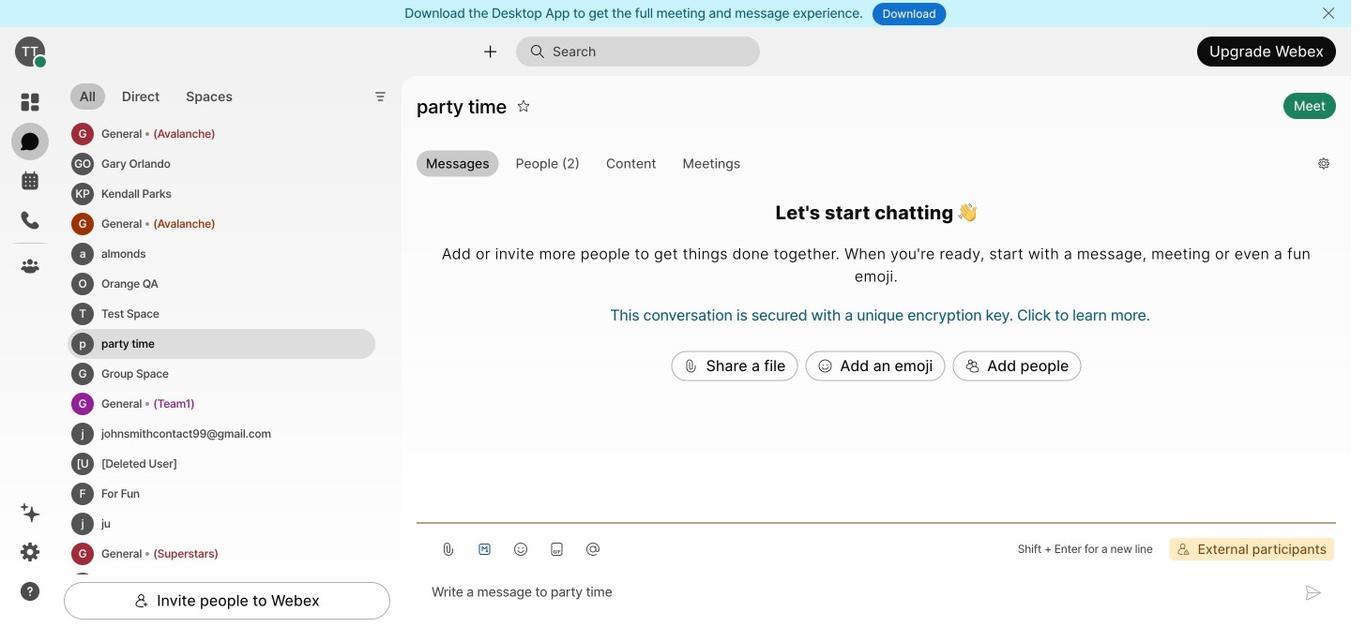 Task type: vqa. For each thing, say whether or not it's contained in the screenshot.
coolname382024@gmail.com LIST ITEM
no



Task type: describe. For each thing, give the bounding box(es) containing it.
cancel_16 image
[[1322, 6, 1336, 21]]

(team1) element
[[153, 394, 195, 415]]

help image
[[19, 581, 41, 604]]

meetings image
[[19, 170, 41, 192]]

kendall parks list item
[[68, 179, 375, 209]]

add to favorites image
[[517, 91, 530, 121]]

(superstars) element
[[153, 545, 218, 565]]

mention image
[[586, 542, 601, 557]]

connect people image
[[481, 43, 500, 61]]

ju list item
[[68, 510, 375, 540]]

[deleted user] list item
[[68, 450, 375, 480]]

for fun list item
[[68, 480, 375, 510]]

1 general list item from the top
[[68, 119, 375, 149]]

emoji image
[[513, 542, 529, 557]]

messaging, has no new notifications image
[[19, 130, 41, 153]]

1 (avalanche) element from the top
[[153, 124, 215, 145]]

orange qa list item
[[68, 269, 375, 300]]

0 vertical spatial wrapper image
[[530, 44, 553, 59]]

filter by image
[[373, 89, 388, 104]]

teams, has no new notifications image
[[19, 255, 41, 278]]



Task type: locate. For each thing, give the bounding box(es) containing it.
general list item up kendall parks list item
[[68, 119, 375, 149]]

(avalanche) element up gary orlando 'list item'
[[153, 124, 215, 145]]

wrapper image
[[34, 56, 47, 69], [684, 359, 699, 374], [818, 359, 833, 374], [965, 359, 980, 374]]

(avalanche) element
[[153, 124, 215, 145], [153, 214, 215, 235]]

4 general list item from the top
[[68, 540, 375, 570]]

1 vertical spatial wrapper image
[[134, 594, 149, 609]]

file attachment image
[[441, 542, 456, 557]]

group space list item
[[68, 360, 375, 390]]

message composer toolbar element
[[417, 524, 1337, 568]]

0 horizontal spatial wrapper image
[[134, 594, 149, 609]]

webex tab list
[[11, 84, 49, 285]]

test space list item
[[68, 300, 375, 330]]

almonds list item
[[68, 239, 375, 269]]

view space settings image
[[1318, 149, 1331, 179]]

general list item down gary orlando 'list item'
[[68, 209, 375, 239]]

general list item down party time list item
[[68, 390, 375, 420]]

party time list item
[[68, 330, 375, 360]]

1 horizontal spatial wrapper image
[[530, 44, 553, 59]]

markdown image
[[477, 542, 492, 557]]

2 (avalanche) element from the top
[[153, 214, 215, 235]]

group
[[417, 151, 1304, 181]]

gary orlando list item
[[68, 149, 375, 179]]

2 general list item from the top
[[68, 209, 375, 239]]

wrapper image
[[530, 44, 553, 59], [134, 594, 149, 609]]

navigation
[[0, 76, 60, 628]]

dashboard image
[[19, 91, 41, 114]]

0 vertical spatial (avalanche) element
[[153, 124, 215, 145]]

space list item
[[68, 570, 375, 600]]

general list item down for fun list item
[[68, 540, 375, 570]]

(avalanche) element down kendall parks list item
[[153, 214, 215, 235]]

settings image
[[19, 542, 41, 564]]

johnsmithcontact99@gmail.com list item
[[68, 420, 375, 450]]

calls image
[[19, 209, 41, 232]]

general list item
[[68, 119, 375, 149], [68, 209, 375, 239], [68, 390, 375, 420], [68, 540, 375, 570]]

3 general list item from the top
[[68, 390, 375, 420]]

tab list
[[66, 72, 247, 116]]

what's new image
[[19, 502, 41, 525]]

1 vertical spatial (avalanche) element
[[153, 214, 215, 235]]

gifs image
[[550, 542, 565, 557]]



